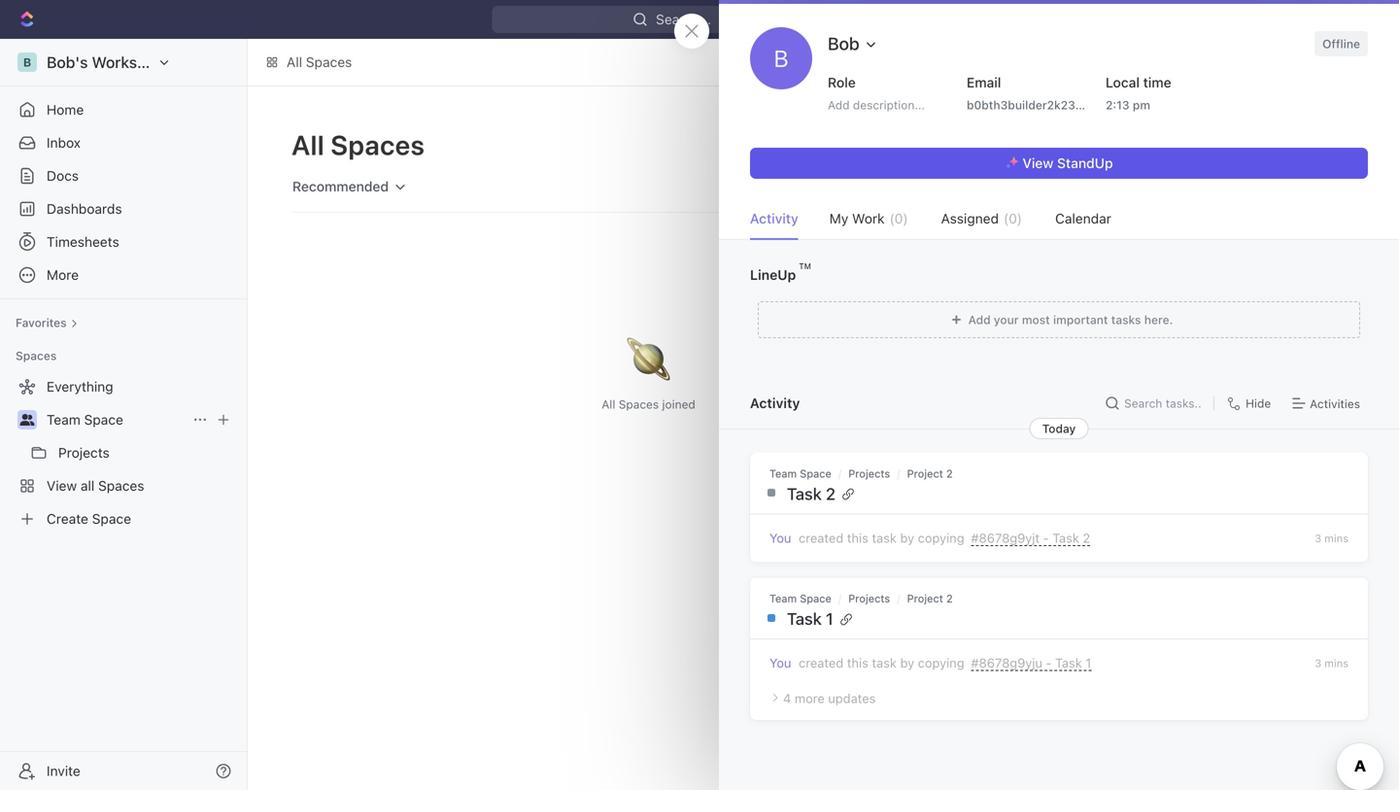 Task type: describe. For each thing, give the bounding box(es) containing it.
1 horizontal spatial search... button
[[912, 171, 1006, 202]]

mins for 2
[[1325, 532, 1349, 545]]

create space
[[47, 511, 131, 527]]

bob
[[828, 33, 860, 54]]

home link
[[8, 94, 239, 125]]

home
[[47, 102, 84, 118]]

3 for you created this task by copying #8678g9yju - task 1
[[1315, 657, 1322, 670]]

by for #8678g9yjt - task 2
[[900, 531, 915, 545]]

bob's
[[47, 53, 88, 71]]

space down everything link
[[84, 412, 123, 428]]

copying for #8678g9yjt
[[918, 531, 965, 545]]

team space link for task 1
[[770, 592, 832, 605]]

add your most important tasks here. button
[[750, 294, 1368, 345]]

created for you created this task by copying #8678g9yju - task 1
[[799, 656, 844, 670]]

sidebar.
[[1207, 163, 1251, 177]]

add your most important tasks here.
[[969, 313, 1173, 326]]

1 horizontal spatial 1
[[1086, 656, 1092, 670]]

new space button
[[894, 130, 1006, 161]]

tasks
[[1112, 313, 1141, 326]]

view standup button
[[750, 148, 1368, 179]]

copying for #8678g9yju
[[918, 656, 965, 670]]

project 2 link for task 1
[[907, 592, 953, 605]]

recommended button
[[284, 171, 417, 202]]

more
[[795, 691, 825, 706]]

space inside new space button
[[955, 138, 994, 154]]

calendar
[[1055, 210, 1112, 226]]

2 activity from the top
[[750, 395, 800, 411]]

0 vertical spatial search...
[[656, 11, 712, 27]]

inbox link
[[8, 127, 239, 158]]

3 for you created this task by copying #8678g9yjt - task 2
[[1315, 532, 1322, 545]]

tree inside sidebar navigation
[[8, 371, 239, 535]]

all spaces joined
[[602, 397, 696, 411]]

assigned (0)
[[941, 210, 1022, 226]]

add inside the role add description...
[[828, 98, 850, 112]]

0 vertical spatial user group image
[[1068, 216, 1082, 227]]

joined
[[662, 397, 696, 411]]

task for #8678g9yjt - task 2
[[872, 531, 897, 545]]

time
[[1144, 74, 1172, 90]]

0 horizontal spatial search... button
[[492, 6, 852, 33]]

task 1 link
[[755, 609, 1349, 629]]

team space / projects / project 2 for task 2
[[770, 467, 953, 480]]

role add description...
[[828, 74, 925, 112]]

create space link
[[8, 503, 235, 535]]

you for you created this task by copying #8678g9yjt - task 2
[[770, 531, 792, 545]]

new space
[[923, 138, 994, 154]]

shown
[[1107, 163, 1142, 177]]

timesheets link
[[8, 226, 239, 258]]

docs
[[47, 168, 79, 184]]

activities
[[1310, 397, 1361, 411]]

view for view all spaces
[[47, 478, 77, 494]]

- for #8678g9yjt
[[1043, 531, 1049, 545]]

you created this task by copying #8678g9yju - task 1
[[770, 656, 1092, 670]]

1 vertical spatial all
[[292, 129, 325, 161]]

4
[[783, 691, 791, 706]]

task 2 link
[[755, 484, 1349, 504]]

inbox
[[47, 135, 81, 151]]

you for you created this task by copying #8678g9yju - task 1
[[770, 656, 792, 670]]

activities button
[[1288, 392, 1368, 415]]

your inside dropdown button
[[994, 313, 1019, 326]]

invite
[[47, 763, 80, 779]]

4 more updates
[[783, 691, 876, 706]]

my
[[830, 210, 849, 226]]

left
[[1186, 163, 1204, 177]]

team space / projects / project 2 for task 1
[[770, 592, 953, 605]]

projects link for task 2
[[849, 467, 890, 480]]

important
[[1054, 313, 1108, 326]]

lineup tm
[[750, 262, 811, 283]]

bob's workspace
[[47, 53, 172, 71]]

favorites button
[[8, 311, 86, 334]]

2 inside "link"
[[826, 484, 836, 503]]

b inside navigation
[[23, 55, 31, 69]]

you created this task by copying #8678g9yjt - task 2
[[770, 531, 1091, 545]]

task inside "link"
[[787, 484, 822, 503]]

add inside dropdown button
[[969, 313, 991, 326]]

view all spaces
[[47, 478, 144, 494]]

2 (0) from the left
[[1004, 210, 1022, 226]]

visible
[[1063, 136, 1115, 157]]

hide
[[1246, 397, 1271, 410]]

work
[[852, 210, 885, 226]]

space inside create space link
[[92, 511, 131, 527]]

tm
[[799, 262, 811, 271]]

team space link inside sidebar navigation
[[47, 404, 185, 435]]

2:13
[[1106, 98, 1130, 112]]

projects inside sidebar navigation
[[58, 445, 110, 461]]



Task type: locate. For each thing, give the bounding box(es) containing it.
1 vertical spatial you
[[770, 656, 792, 670]]

0 vertical spatial copying
[[918, 531, 965, 545]]

1
[[826, 609, 834, 628], [1086, 656, 1092, 670]]

1 vertical spatial project 2 link
[[907, 592, 953, 605]]

tree
[[8, 371, 239, 535]]

2 vertical spatial team space link
[[770, 592, 832, 605]]

1 horizontal spatial (0)
[[1004, 210, 1022, 226]]

my work (0)
[[830, 210, 908, 226]]

1 horizontal spatial team space
[[1098, 213, 1176, 229]]

1 vertical spatial team space / projects / project 2
[[770, 592, 953, 605]]

add left most
[[969, 313, 991, 326]]

pm
[[1133, 98, 1151, 112]]

1 horizontal spatial search...
[[939, 178, 994, 194]]

1 vertical spatial 3 mins
[[1315, 657, 1349, 670]]

1 vertical spatial 3
[[1315, 657, 1322, 670]]

task
[[787, 484, 822, 503], [1053, 531, 1080, 545], [787, 609, 822, 628], [1056, 656, 1082, 670]]

0 horizontal spatial team space
[[47, 412, 123, 428]]

1 this from the top
[[847, 531, 869, 545]]

local
[[1106, 74, 1140, 90]]

projects up the all
[[58, 445, 110, 461]]

1 up 4 more updates
[[826, 609, 834, 628]]

created down task 2
[[799, 531, 844, 545]]

projects link down you created this task by copying #8678g9yjt - task 2
[[849, 592, 890, 605]]

1 vertical spatial search... button
[[912, 171, 1006, 202]]

1 vertical spatial this
[[847, 656, 869, 670]]

role
[[828, 74, 856, 90]]

project for task 2
[[907, 467, 944, 480]]

projects link
[[58, 437, 235, 468], [849, 467, 890, 480], [849, 592, 890, 605]]

1 vertical spatial copying
[[918, 656, 965, 670]]

1 vertical spatial projects
[[849, 467, 890, 480]]

0 horizontal spatial view
[[47, 478, 77, 494]]

0 horizontal spatial (0)
[[890, 210, 908, 226]]

2 vertical spatial all
[[602, 397, 616, 411]]

in
[[1146, 163, 1155, 177]]

0 vertical spatial search... button
[[492, 6, 852, 33]]

2 3 mins from the top
[[1315, 657, 1349, 670]]

projects down you created this task by copying #8678g9yjt - task 2
[[849, 592, 890, 605]]

spaces
[[306, 54, 352, 70], [331, 129, 425, 161], [1119, 136, 1176, 157], [1063, 163, 1104, 177], [16, 349, 57, 363], [619, 397, 659, 411], [98, 478, 144, 494]]

standup
[[1057, 155, 1113, 171]]

most
[[1022, 313, 1050, 326]]

task 1
[[787, 609, 834, 628]]

this for you created this task by copying #8678g9yjt - task 2
[[847, 531, 869, 545]]

0 vertical spatial 3 mins
[[1315, 532, 1349, 545]]

projects for task 1
[[849, 592, 890, 605]]

space up task 2
[[800, 467, 832, 480]]

project
[[907, 467, 944, 480], [907, 592, 944, 605]]

mins for 1
[[1325, 657, 1349, 670]]

0 vertical spatial team space / projects / project 2
[[770, 467, 953, 480]]

1 task from the top
[[872, 531, 897, 545]]

1 vertical spatial activity
[[750, 395, 800, 411]]

3 mins
[[1315, 532, 1349, 545], [1315, 657, 1349, 670]]

2 this from the top
[[847, 656, 869, 670]]

view for view standup
[[1023, 155, 1054, 171]]

0 horizontal spatial b
[[23, 55, 31, 69]]

activity up lineup tm
[[750, 210, 799, 226]]

mins
[[1325, 532, 1349, 545], [1325, 657, 1349, 670]]

view all spaces link
[[8, 470, 235, 501]]

Search tasks.. text field
[[1125, 389, 1206, 418]]

project 2 link up you created this task by copying #8678g9yjt - task 2
[[907, 467, 953, 480]]

all spaces
[[287, 54, 352, 70], [292, 129, 425, 161]]

team space down shown
[[1098, 213, 1176, 229]]

2 task from the top
[[872, 656, 897, 670]]

by for #8678g9yju - task 1
[[900, 656, 915, 670]]

0 vertical spatial task
[[872, 531, 897, 545]]

task 2
[[787, 484, 836, 503]]

local time 2:13 pm
[[1106, 74, 1172, 112]]

2 vertical spatial projects
[[849, 592, 890, 605]]

2 project 2 link from the top
[[907, 592, 953, 605]]

space down in
[[1136, 213, 1176, 229]]

space right the new
[[955, 138, 994, 154]]

0 vertical spatial team space link
[[47, 404, 185, 435]]

lineup
[[750, 267, 796, 283]]

sidebar navigation
[[0, 39, 252, 790]]

(0) right assigned
[[1004, 210, 1022, 226]]

0 vertical spatial activity
[[750, 210, 799, 226]]

1 vertical spatial by
[[900, 656, 915, 670]]

view inside view all spaces link
[[47, 478, 77, 494]]

1 vertical spatial all spaces
[[292, 129, 425, 161]]

project 2 link
[[907, 467, 953, 480], [907, 592, 953, 605]]

favorites
[[16, 316, 67, 329]]

1 down "task 1" link
[[1086, 656, 1092, 670]]

1 3 mins from the top
[[1315, 532, 1349, 545]]

projects link for task 1
[[849, 592, 890, 605]]

project 2 link for task 2
[[907, 467, 953, 480]]

offline
[[1323, 37, 1361, 51]]

projects link up you created this task by copying #8678g9yjt - task 2
[[849, 467, 890, 480]]

search... button
[[492, 6, 852, 33], [912, 171, 1006, 202]]

add description... button
[[820, 93, 949, 117]]

0 vertical spatial by
[[900, 531, 915, 545]]

email b0bth3builder2k23@gmail.com
[[967, 74, 1144, 112]]

created
[[799, 531, 844, 545], [799, 656, 844, 670]]

1 vertical spatial team space link
[[770, 467, 832, 480]]

copying left #8678g9yju
[[918, 656, 965, 670]]

team inside sidebar navigation
[[47, 412, 80, 428]]

bob button
[[820, 27, 887, 60], [820, 27, 887, 60]]

1 vertical spatial team space
[[47, 412, 123, 428]]

bob's workspace, , element
[[17, 52, 37, 72]]

0 vertical spatial add
[[828, 98, 850, 112]]

timesheets
[[47, 234, 119, 250]]

- for #8678g9yju
[[1046, 656, 1052, 670]]

1 horizontal spatial add
[[969, 313, 991, 326]]

-
[[1043, 531, 1049, 545], [1046, 656, 1052, 670]]

add down "role"
[[828, 98, 850, 112]]

2 by from the top
[[900, 656, 915, 670]]

1 vertical spatial project
[[907, 592, 944, 605]]

here.
[[1145, 313, 1173, 326]]

0 vertical spatial project
[[907, 467, 944, 480]]

0 vertical spatial team space
[[1098, 213, 1176, 229]]

0 vertical spatial mins
[[1325, 532, 1349, 545]]

space down view all spaces link
[[92, 511, 131, 527]]

project up you created this task by copying #8678g9yjt - task 2
[[907, 467, 944, 480]]

docs link
[[8, 160, 239, 191]]

(0) right work
[[890, 210, 908, 226]]

activity right joined
[[750, 395, 800, 411]]

workspace
[[92, 53, 172, 71]]

user group image inside sidebar navigation
[[20, 414, 35, 426]]

add
[[828, 98, 850, 112], [969, 313, 991, 326]]

(0)
[[890, 210, 908, 226], [1004, 210, 1022, 226]]

space up task 1 in the bottom right of the page
[[800, 592, 832, 605]]

created for you created this task by copying #8678g9yjt - task 2
[[799, 531, 844, 545]]

1 vertical spatial mins
[[1325, 657, 1349, 670]]

team up task 1 in the bottom right of the page
[[770, 592, 797, 605]]

0 horizontal spatial your
[[994, 313, 1019, 326]]

3 mins for #8678g9yju - task 1
[[1315, 657, 1349, 670]]

team space
[[1098, 213, 1176, 229], [47, 412, 123, 428]]

0 vertical spatial your
[[1158, 163, 1183, 177]]

visible spaces spaces shown in your left sidebar.
[[1063, 136, 1251, 177]]

more
[[47, 267, 79, 283]]

0 vertical spatial project 2 link
[[907, 467, 953, 480]]

1 vertical spatial task
[[872, 656, 897, 670]]

team space / projects / project 2 up task 2
[[770, 467, 953, 480]]

tree containing everything
[[8, 371, 239, 535]]

team down shown
[[1098, 213, 1133, 229]]

view standup
[[1023, 155, 1113, 171]]

project for task 1
[[907, 592, 944, 605]]

1 project 2 link from the top
[[907, 467, 953, 480]]

space
[[955, 138, 994, 154], [1136, 213, 1176, 229], [84, 412, 123, 428], [800, 467, 832, 480], [92, 511, 131, 527], [800, 592, 832, 605]]

email
[[967, 74, 1001, 90]]

1 vertical spatial view
[[47, 478, 77, 494]]

assigned
[[941, 210, 999, 226]]

copying left #8678g9yjt
[[918, 531, 965, 545]]

2
[[947, 467, 953, 480], [826, 484, 836, 503], [1083, 531, 1091, 545], [947, 592, 953, 605]]

projects
[[58, 445, 110, 461], [849, 467, 890, 480], [849, 592, 890, 605]]

your
[[1158, 163, 1183, 177], [994, 313, 1019, 326]]

1 mins from the top
[[1325, 532, 1349, 545]]

0 vertical spatial view
[[1023, 155, 1054, 171]]

0 horizontal spatial 1
[[826, 609, 834, 628]]

view inside view standup button
[[1023, 155, 1054, 171]]

1 vertical spatial created
[[799, 656, 844, 670]]

1 vertical spatial 1
[[1086, 656, 1092, 670]]

1 horizontal spatial user group image
[[1068, 216, 1082, 227]]

0 vertical spatial this
[[847, 531, 869, 545]]

your inside visible spaces spaces shown in your left sidebar.
[[1158, 163, 1183, 177]]

user group image
[[1068, 216, 1082, 227], [20, 414, 35, 426]]

0 vertical spatial created
[[799, 531, 844, 545]]

1 project from the top
[[907, 467, 944, 480]]

b left bob's
[[23, 55, 31, 69]]

everything
[[47, 379, 113, 395]]

you up 4 on the right bottom
[[770, 656, 792, 670]]

dashboards
[[47, 201, 122, 217]]

- right #8678g9yjt
[[1043, 531, 1049, 545]]

all
[[287, 54, 302, 70], [292, 129, 325, 161], [602, 397, 616, 411]]

team space link up task 2
[[770, 467, 832, 480]]

1 vertical spatial search...
[[939, 178, 994, 194]]

1 team space / projects / project 2 from the top
[[770, 467, 953, 480]]

1 (0) from the left
[[890, 210, 908, 226]]

1 you from the top
[[770, 531, 792, 545]]

team up task 2
[[770, 467, 797, 480]]

team down everything
[[47, 412, 80, 428]]

create
[[47, 511, 88, 527]]

task for #8678g9yju - task 1
[[872, 656, 897, 670]]

team space / projects / project 2 up task 1 in the bottom right of the page
[[770, 592, 953, 605]]

view left standup
[[1023, 155, 1054, 171]]

1 vertical spatial add
[[969, 313, 991, 326]]

0 horizontal spatial add
[[828, 98, 850, 112]]

0 vertical spatial you
[[770, 531, 792, 545]]

recommended
[[293, 178, 389, 194]]

view
[[1023, 155, 1054, 171], [47, 478, 77, 494]]

1 horizontal spatial your
[[1158, 163, 1183, 177]]

you
[[770, 531, 792, 545], [770, 656, 792, 670]]

view left the all
[[47, 478, 77, 494]]

created up 4 more updates
[[799, 656, 844, 670]]

2 team space / projects / project 2 from the top
[[770, 592, 953, 605]]

1 copying from the top
[[918, 531, 965, 545]]

1 vertical spatial user group image
[[20, 414, 35, 426]]

more button
[[8, 259, 239, 291]]

projects up you created this task by copying #8678g9yjt - task 2
[[849, 467, 890, 480]]

2 created from the top
[[799, 656, 844, 670]]

2 mins from the top
[[1325, 657, 1349, 670]]

3 mins for #8678g9yjt - task 2
[[1315, 532, 1349, 545]]

team space link down everything link
[[47, 404, 185, 435]]

1 3 from the top
[[1315, 532, 1322, 545]]

all
[[81, 478, 95, 494]]

1 horizontal spatial b
[[774, 45, 789, 72]]

1 horizontal spatial view
[[1023, 155, 1054, 171]]

your right in
[[1158, 163, 1183, 177]]

1 activity from the top
[[750, 210, 799, 226]]

- right #8678g9yju
[[1046, 656, 1052, 670]]

copying
[[918, 531, 965, 545], [918, 656, 965, 670]]

0 vertical spatial 3
[[1315, 532, 1322, 545]]

team space link up task 1 in the bottom right of the page
[[770, 592, 832, 605]]

new
[[923, 138, 951, 154]]

dashboards link
[[8, 193, 239, 225]]

2 3 from the top
[[1315, 657, 1322, 670]]

b left bob
[[774, 45, 789, 72]]

you down task 2
[[770, 531, 792, 545]]

team space link for task 2
[[770, 467, 832, 480]]

#8678g9yjt
[[971, 531, 1040, 545]]

projects link up view all spaces link
[[58, 437, 235, 468]]

team space / projects / project 2
[[770, 467, 953, 480], [770, 592, 953, 605]]

0 vertical spatial all
[[287, 54, 302, 70]]

project down you created this task by copying #8678g9yjt - task 2
[[907, 592, 944, 605]]

b0bth3builder2k23@gmail.com
[[967, 98, 1144, 112]]

0 vertical spatial -
[[1043, 531, 1049, 545]]

today
[[1043, 422, 1076, 435]]

team space inside sidebar navigation
[[47, 412, 123, 428]]

2 project from the top
[[907, 592, 944, 605]]

0 horizontal spatial search...
[[656, 11, 712, 27]]

projects for task 2
[[849, 467, 890, 480]]

0 vertical spatial 1
[[826, 609, 834, 628]]

1 vertical spatial -
[[1046, 656, 1052, 670]]

this for you created this task by copying #8678g9yju - task 1
[[847, 656, 869, 670]]

team
[[1098, 213, 1133, 229], [47, 412, 80, 428], [770, 467, 797, 480], [770, 592, 797, 605]]

2 you from the top
[[770, 656, 792, 670]]

1 created from the top
[[799, 531, 844, 545]]

0 vertical spatial projects
[[58, 445, 110, 461]]

1 vertical spatial your
[[994, 313, 1019, 326]]

0 horizontal spatial user group image
[[20, 414, 35, 426]]

#8678g9yju
[[971, 656, 1043, 670]]

0 vertical spatial all spaces
[[287, 54, 352, 70]]

1 by from the top
[[900, 531, 915, 545]]

your left most
[[994, 313, 1019, 326]]

team space down everything
[[47, 412, 123, 428]]

updates
[[828, 691, 876, 706]]

everything link
[[8, 371, 235, 402]]

description...
[[853, 98, 925, 112]]

2 copying from the top
[[918, 656, 965, 670]]

task
[[872, 531, 897, 545], [872, 656, 897, 670]]

project 2 link down you created this task by copying #8678g9yjt - task 2
[[907, 592, 953, 605]]



Task type: vqa. For each thing, say whether or not it's contained in the screenshot.
Project 2 link
yes



